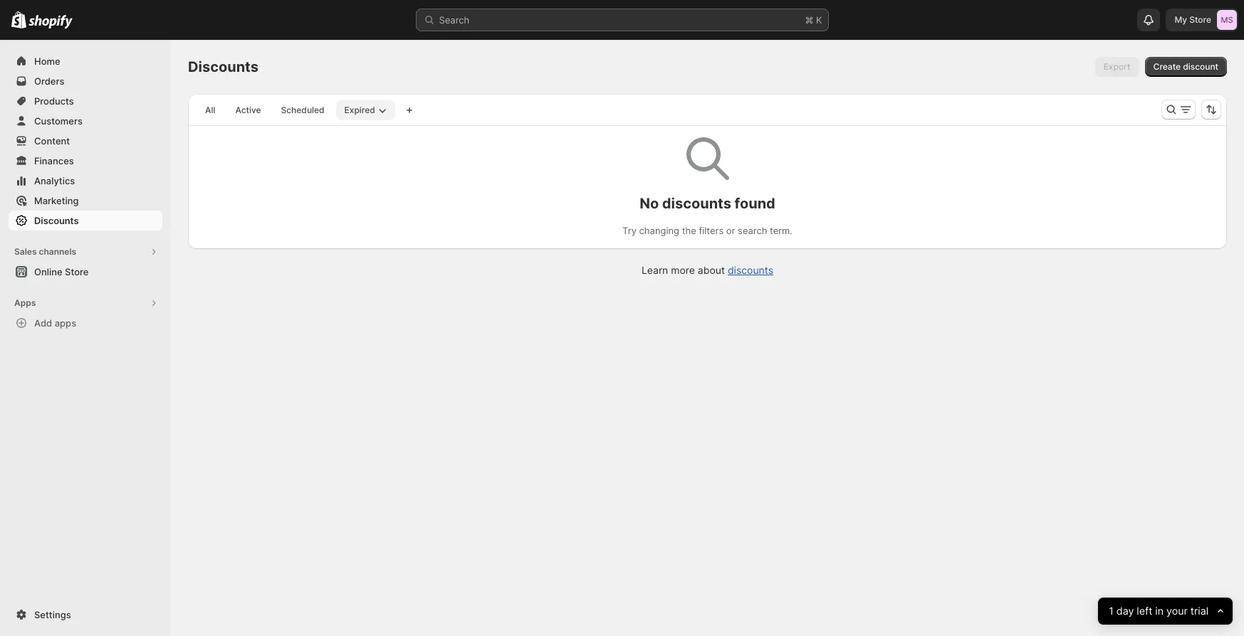Task type: locate. For each thing, give the bounding box(es) containing it.
online store link
[[9, 262, 162, 282]]

0 vertical spatial discounts
[[188, 58, 259, 75]]

1 vertical spatial discounts
[[728, 264, 774, 276]]

0 horizontal spatial discounts
[[34, 215, 79, 226]]

online store
[[34, 266, 89, 278]]

marketing link
[[9, 191, 162, 211]]

export
[[1104, 61, 1131, 72]]

products
[[34, 95, 74, 107]]

sales channels
[[14, 246, 76, 257]]

in
[[1155, 605, 1164, 618]]

k
[[816, 14, 822, 26]]

add apps
[[34, 318, 76, 329]]

sales channels button
[[9, 242, 162, 262]]

orders
[[34, 75, 64, 87]]

store inside button
[[65, 266, 89, 278]]

tab list
[[194, 100, 398, 120]]

discount
[[1183, 61, 1219, 72]]

analytics link
[[9, 171, 162, 191]]

discounts
[[188, 58, 259, 75], [34, 215, 79, 226]]

home
[[34, 56, 60, 67]]

0 vertical spatial store
[[1190, 14, 1212, 25]]

day
[[1116, 605, 1134, 618]]

1 vertical spatial discounts
[[34, 215, 79, 226]]

0 horizontal spatial store
[[65, 266, 89, 278]]

my
[[1175, 14, 1187, 25]]

search
[[738, 225, 767, 236]]

⌘ k
[[805, 14, 822, 26]]

1 horizontal spatial shopify image
[[29, 15, 73, 29]]

more
[[671, 264, 695, 276]]

channels
[[39, 246, 76, 257]]

add apps button
[[9, 313, 162, 333]]

content link
[[9, 131, 162, 151]]

create
[[1154, 61, 1181, 72]]

try changing the filters or search term.
[[623, 225, 793, 236]]

apps
[[14, 298, 36, 308]]

1 day left in your trial button
[[1098, 598, 1233, 625]]

create discount button
[[1145, 57, 1227, 77]]

analytics
[[34, 175, 75, 187]]

1 horizontal spatial discounts
[[188, 58, 259, 75]]

1
[[1109, 605, 1114, 618]]

discounts up the
[[662, 195, 731, 212]]

active link
[[227, 100, 270, 120]]

learn more about discounts
[[642, 264, 774, 276]]

store for online store
[[65, 266, 89, 278]]

⌘
[[805, 14, 814, 26]]

store right my
[[1190, 14, 1212, 25]]

customers
[[34, 115, 83, 127]]

store down sales channels button
[[65, 266, 89, 278]]

left
[[1137, 605, 1152, 618]]

discounts
[[662, 195, 731, 212], [728, 264, 774, 276]]

1 vertical spatial store
[[65, 266, 89, 278]]

discounts down marketing
[[34, 215, 79, 226]]

learn
[[642, 264, 668, 276]]

online
[[34, 266, 62, 278]]

apps
[[55, 318, 76, 329]]

1 horizontal spatial store
[[1190, 14, 1212, 25]]

shopify image
[[11, 11, 27, 28], [29, 15, 73, 29]]

content
[[34, 135, 70, 147]]

changing
[[639, 225, 680, 236]]

1 day left in your trial
[[1109, 605, 1209, 618]]

expired
[[344, 105, 375, 115]]

discounts up the all
[[188, 58, 259, 75]]

discounts right about
[[728, 264, 774, 276]]

my store
[[1175, 14, 1212, 25]]

search
[[439, 14, 470, 26]]

trial
[[1191, 605, 1209, 618]]

settings link
[[9, 605, 162, 625]]

store
[[1190, 14, 1212, 25], [65, 266, 89, 278]]



Task type: describe. For each thing, give the bounding box(es) containing it.
all link
[[197, 100, 224, 120]]

discounts link
[[728, 264, 774, 276]]

found
[[735, 195, 775, 212]]

finances
[[34, 155, 74, 167]]

settings
[[34, 610, 71, 621]]

0 vertical spatial discounts
[[662, 195, 731, 212]]

your
[[1167, 605, 1188, 618]]

orders link
[[9, 71, 162, 91]]

online store button
[[0, 262, 171, 282]]

apps button
[[9, 293, 162, 313]]

discounts link
[[9, 211, 162, 231]]

filters
[[699, 225, 724, 236]]

about
[[698, 264, 725, 276]]

home link
[[9, 51, 162, 71]]

or
[[726, 225, 735, 236]]

export button
[[1095, 57, 1139, 77]]

no
[[640, 195, 659, 212]]

add
[[34, 318, 52, 329]]

my store image
[[1217, 10, 1237, 30]]

all
[[205, 105, 215, 115]]

term.
[[770, 225, 793, 236]]

finances link
[[9, 151, 162, 171]]

create discount
[[1154, 61, 1219, 72]]

empty search results image
[[686, 137, 729, 180]]

tab list containing all
[[194, 100, 398, 120]]

store for my store
[[1190, 14, 1212, 25]]

customers link
[[9, 111, 162, 131]]

0 horizontal spatial shopify image
[[11, 11, 27, 28]]

expired button
[[336, 100, 395, 120]]

active
[[235, 105, 261, 115]]

sales
[[14, 246, 37, 257]]

no discounts found
[[640, 195, 775, 212]]

products link
[[9, 91, 162, 111]]

marketing
[[34, 195, 79, 207]]

try
[[623, 225, 637, 236]]

scheduled
[[281, 105, 324, 115]]

scheduled link
[[272, 100, 333, 120]]

the
[[682, 225, 696, 236]]



